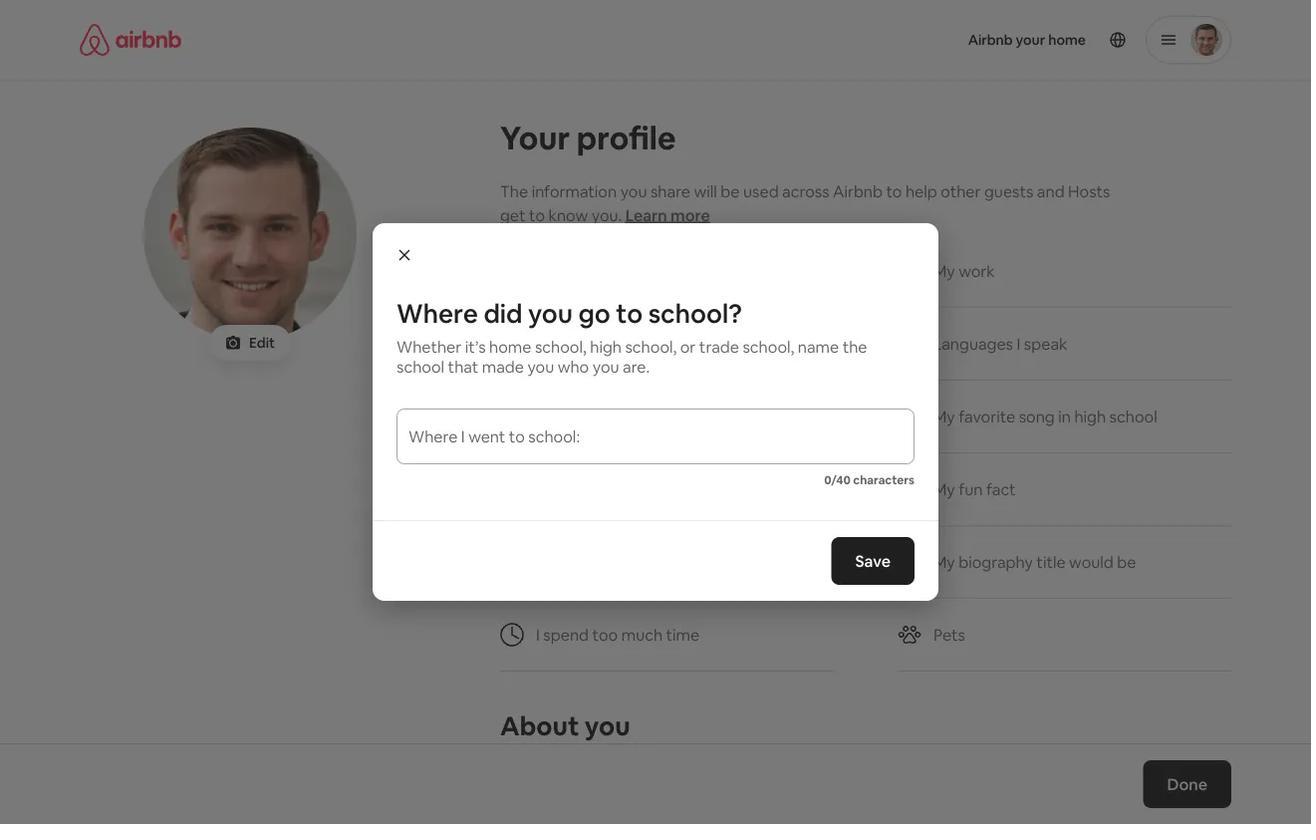 Task type: describe. For each thing, give the bounding box(es) containing it.
guests
[[985, 181, 1034, 201]]

song
[[1019, 406, 1055, 427]]

1 school, from the left
[[535, 336, 587, 357]]

go
[[579, 297, 611, 330]]

other
[[941, 181, 981, 201]]

save
[[856, 551, 891, 571]]

2 school, from the left
[[625, 336, 677, 357]]

your
[[500, 117, 570, 158]]

my favorite song in high school button
[[898, 381, 1232, 454]]

favorite
[[959, 406, 1016, 427]]

my for my biography title would be
[[934, 552, 956, 572]]

work
[[959, 261, 996, 281]]

decade i was born
[[536, 406, 671, 427]]

pets
[[934, 624, 966, 645]]

save button
[[832, 537, 915, 585]]

did
[[484, 297, 523, 330]]

too
[[593, 624, 618, 645]]

much
[[622, 624, 663, 645]]

the
[[843, 336, 868, 357]]

i spend too much time
[[536, 624, 700, 645]]

learn more
[[626, 205, 710, 225]]

share
[[651, 181, 691, 201]]

to school?
[[616, 297, 742, 330]]

languages i speak
[[934, 333, 1068, 354]]

born
[[636, 406, 671, 427]]

you right about
[[585, 710, 630, 743]]

biography
[[959, 552, 1033, 572]]

would
[[1070, 552, 1114, 572]]

across
[[783, 181, 830, 201]]

my for my favorite song in high school
[[934, 406, 956, 427]]

airbnb
[[833, 181, 883, 201]]

my for my fun fact
[[934, 479, 956, 499]]

high inside where did you go to school? whether it's home school, high school, or trade school, name the school that made you who you are.
[[590, 336, 622, 357]]

learn more link
[[626, 205, 710, 225]]

i for decade
[[597, 406, 601, 427]]

made
[[482, 356, 524, 377]]

characters
[[854, 472, 915, 488]]

you inside the information you share will be used across airbnb to help other guests and hosts get to know you.
[[621, 181, 647, 201]]

fun
[[959, 479, 983, 499]]

where i live button
[[500, 308, 834, 381]]

0/40
[[824, 472, 851, 488]]

live
[[596, 333, 620, 354]]

languages
[[934, 333, 1014, 354]]

are.
[[623, 356, 650, 377]]

my work button
[[898, 235, 1232, 308]]

will
[[694, 181, 717, 201]]

where did you go to school? dialog
[[373, 223, 939, 601]]

school inside where did you go to school? whether it's home school, high school, or trade school, name the school that made you who you are.
[[397, 356, 445, 377]]

my fun fact button
[[898, 454, 1232, 526]]

the
[[500, 181, 528, 201]]

school inside the my favorite song in high school 'button'
[[1110, 406, 1158, 427]]

edit
[[249, 334, 275, 352]]

done button
[[1144, 760, 1232, 808]]

you left who
[[528, 356, 554, 377]]



Task type: locate. For each thing, give the bounding box(es) containing it.
1 horizontal spatial be
[[1118, 552, 1137, 572]]

1 horizontal spatial where
[[536, 333, 585, 354]]

where up who
[[536, 333, 585, 354]]

my left work
[[934, 261, 956, 281]]

who
[[558, 356, 589, 377]]

my biography title would be button
[[898, 526, 1232, 599]]

and
[[1037, 181, 1065, 201]]

hosts
[[1069, 181, 1111, 201]]

i left speak
[[1017, 333, 1021, 354]]

i left spend at the bottom left of the page
[[536, 624, 540, 645]]

i inside button
[[1017, 333, 1021, 354]]

None text field
[[409, 435, 903, 455]]

school left that
[[397, 356, 445, 377]]

1 horizontal spatial high
[[1075, 406, 1106, 427]]

time
[[666, 624, 700, 645]]

i spend too much time button
[[500, 599, 834, 672]]

2 horizontal spatial school,
[[743, 336, 795, 357]]

where for did
[[397, 297, 478, 330]]

0 horizontal spatial school,
[[535, 336, 587, 357]]

edit button
[[209, 325, 291, 361]]

where inside where i live button
[[536, 333, 585, 354]]

school
[[397, 356, 445, 377], [1110, 406, 1158, 427]]

be inside my biography title would be button
[[1118, 552, 1137, 572]]

1 horizontal spatial to
[[887, 181, 902, 201]]

to left "help"
[[887, 181, 902, 201]]

my favorite song in high school
[[934, 406, 1158, 427]]

about
[[500, 710, 579, 743]]

to
[[887, 181, 902, 201], [529, 205, 545, 225]]

1 my from the top
[[934, 261, 956, 281]]

you.
[[592, 205, 622, 225]]

where inside where did you go to school? whether it's home school, high school, or trade school, name the school that made you who you are.
[[397, 297, 478, 330]]

title
[[1037, 552, 1066, 572]]

0/40 characters
[[824, 472, 915, 488]]

school, down go
[[535, 336, 587, 357]]

0 horizontal spatial high
[[590, 336, 622, 357]]

get
[[500, 205, 526, 225]]

profile
[[577, 117, 676, 158]]

my for my work
[[934, 261, 956, 281]]

my left fun
[[934, 479, 956, 499]]

trade
[[700, 336, 739, 357]]

i left was
[[597, 406, 601, 427]]

0 horizontal spatial where
[[397, 297, 478, 330]]

you up you.
[[621, 181, 647, 201]]

my left biography
[[934, 552, 956, 572]]

information
[[532, 181, 617, 201]]

where did you go to school? whether it's home school, high school, or trade school, name the school that made you who you are.
[[397, 297, 868, 377]]

1 vertical spatial high
[[1075, 406, 1106, 427]]

high right in
[[1075, 406, 1106, 427]]

where for i
[[536, 333, 585, 354]]

where
[[397, 297, 478, 330], [536, 333, 585, 354]]

0 vertical spatial where
[[397, 297, 478, 330]]

be right will
[[721, 181, 740, 201]]

decade i was born button
[[500, 381, 834, 454]]

help
[[906, 181, 938, 201]]

2 my from the top
[[934, 406, 956, 427]]

pets button
[[898, 599, 1232, 672]]

languages i speak button
[[898, 308, 1232, 381]]

1 vertical spatial school
[[1110, 406, 1158, 427]]

profile element
[[680, 0, 1232, 80]]

or
[[681, 336, 696, 357]]

where i live
[[536, 333, 620, 354]]

i
[[589, 333, 593, 354], [1017, 333, 1021, 354], [597, 406, 601, 427], [536, 624, 540, 645]]

school, left the or
[[625, 336, 677, 357]]

3 school, from the left
[[743, 336, 795, 357]]

4 my from the top
[[934, 552, 956, 572]]

1 vertical spatial be
[[1118, 552, 1137, 572]]

be right would
[[1118, 552, 1137, 572]]

0 vertical spatial to
[[887, 181, 902, 201]]

fact
[[987, 479, 1016, 499]]

3 my from the top
[[934, 479, 956, 499]]

my biography title would be
[[934, 552, 1137, 572]]

decade
[[536, 406, 594, 427]]

be inside the information you share will be used across airbnb to help other guests and hosts get to know you.
[[721, 181, 740, 201]]

i left the live
[[589, 333, 593, 354]]

high
[[590, 336, 622, 357], [1075, 406, 1106, 427]]

0 horizontal spatial school
[[397, 356, 445, 377]]

my left favorite
[[934, 406, 956, 427]]

school, right trade
[[743, 336, 795, 357]]

0 horizontal spatial to
[[529, 205, 545, 225]]

in
[[1059, 406, 1071, 427]]

know
[[549, 205, 588, 225]]

my inside 'button'
[[934, 406, 956, 427]]

high inside the my favorite song in high school 'button'
[[1075, 406, 1106, 427]]

to right get in the left top of the page
[[529, 205, 545, 225]]

my
[[934, 261, 956, 281], [934, 406, 956, 427], [934, 479, 956, 499], [934, 552, 956, 572]]

1 horizontal spatial school,
[[625, 336, 677, 357]]

done
[[1168, 774, 1208, 794]]

0 vertical spatial school
[[397, 356, 445, 377]]

my fun fact
[[934, 479, 1016, 499]]

the information you share will be used across airbnb to help other guests and hosts get to know you.
[[500, 181, 1111, 225]]

0 horizontal spatial be
[[721, 181, 740, 201]]

i for languages
[[1017, 333, 1021, 354]]

used
[[744, 181, 779, 201]]

none text field inside the where did you go to school? dialog
[[409, 435, 903, 455]]

name
[[798, 336, 839, 357]]

you down the live
[[593, 356, 619, 377]]

1 horizontal spatial school
[[1110, 406, 1158, 427]]

1 vertical spatial where
[[536, 333, 585, 354]]

0 vertical spatial high
[[590, 336, 622, 357]]

about you
[[500, 710, 630, 743]]

speak
[[1024, 333, 1068, 354]]

my work
[[934, 261, 996, 281]]

home
[[489, 336, 532, 357]]

spend
[[544, 624, 589, 645]]

where up whether
[[397, 297, 478, 330]]

you
[[621, 181, 647, 201], [528, 297, 573, 330], [528, 356, 554, 377], [593, 356, 619, 377], [585, 710, 630, 743]]

be
[[721, 181, 740, 201], [1118, 552, 1137, 572]]

you up where i live
[[528, 297, 573, 330]]

whether
[[397, 336, 462, 357]]

it's
[[465, 336, 486, 357]]

was
[[604, 406, 633, 427]]

school,
[[535, 336, 587, 357], [625, 336, 677, 357], [743, 336, 795, 357]]

i for where
[[589, 333, 593, 354]]

1 vertical spatial to
[[529, 205, 545, 225]]

your profile
[[500, 117, 676, 158]]

that
[[448, 356, 479, 377]]

high down go
[[590, 336, 622, 357]]

0 vertical spatial be
[[721, 181, 740, 201]]

school right in
[[1110, 406, 1158, 427]]



Task type: vqa. For each thing, say whether or not it's contained in the screenshot.
topmost school
yes



